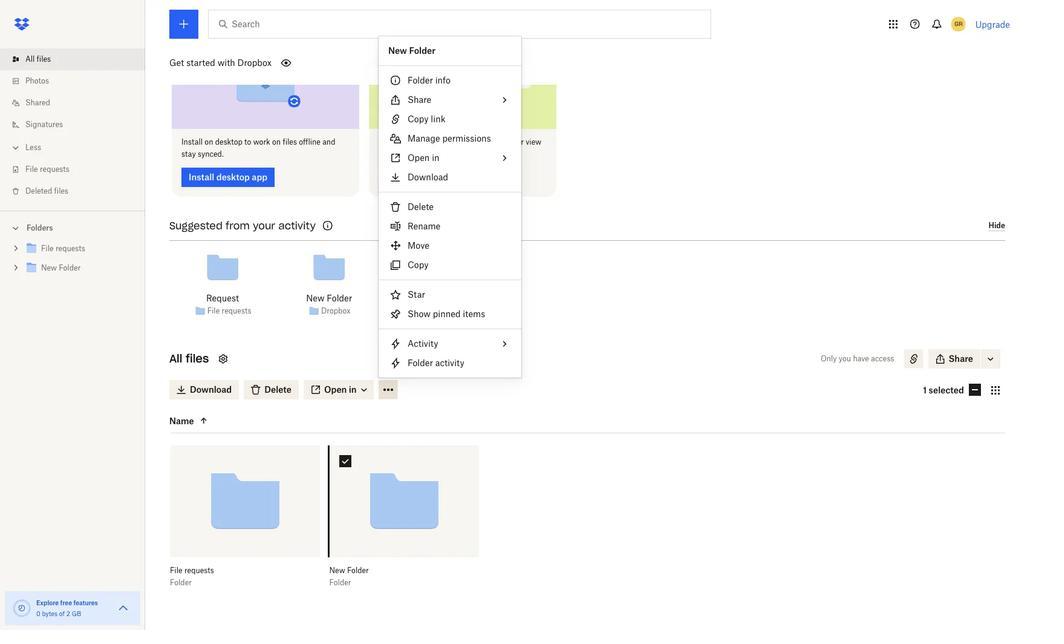 Task type: describe. For each thing, give the bounding box(es) containing it.
control
[[476, 137, 500, 146]]

free
[[60, 599, 72, 606]]

share files with anyone and control edit or view access.
[[379, 137, 542, 158]]

your
[[253, 219, 275, 232]]

manage
[[408, 133, 440, 143]]

2 horizontal spatial file requests link
[[410, 291, 462, 305]]

activity
[[408, 338, 438, 349]]

access
[[872, 354, 895, 363]]

suggested
[[169, 219, 223, 232]]

new folder folder
[[330, 566, 369, 587]]

rename menu item
[[379, 217, 522, 236]]

synced.
[[198, 149, 224, 158]]

all files link
[[10, 48, 145, 70]]

stay
[[182, 149, 196, 158]]

edit
[[502, 137, 515, 146]]

show
[[408, 309, 431, 319]]

manage permissions
[[408, 133, 491, 143]]

delete menu item
[[379, 197, 522, 217]]

file requests button
[[170, 566, 293, 576]]

requests inside file requests folder
[[185, 566, 214, 575]]

files inside list item
[[37, 54, 51, 64]]

folder info menu item
[[379, 71, 522, 90]]

share inside button
[[949, 353, 974, 363]]

with for started
[[218, 57, 235, 68]]

photos link
[[10, 70, 145, 92]]

move
[[408, 240, 430, 251]]

all inside list item
[[25, 54, 35, 64]]

file requests for the bottom "file requests" "link"
[[207, 306, 251, 315]]

explore free features 0 bytes of 2 gb
[[36, 599, 98, 617]]

2
[[66, 610, 70, 617]]

1 vertical spatial all files
[[169, 351, 209, 365]]

1
[[924, 385, 927, 395]]

features
[[73, 599, 98, 606]]

upgrade
[[976, 19, 1011, 29]]

less image
[[10, 142, 22, 154]]

1 on from the left
[[205, 137, 213, 146]]

copy link menu item
[[379, 110, 522, 129]]

manage permissions menu item
[[379, 129, 522, 148]]

gb
[[72, 610, 81, 617]]

upgrade link
[[976, 19, 1011, 29]]

photos
[[25, 76, 49, 85]]

2 on from the left
[[272, 137, 281, 146]]

get started with dropbox
[[169, 57, 272, 68]]

folder info
[[408, 75, 451, 85]]

0 horizontal spatial file requests link
[[10, 159, 145, 180]]

shared link
[[10, 92, 145, 114]]

pinned
[[433, 309, 461, 319]]

2 vertical spatial file requests link
[[207, 305, 251, 317]]

delete
[[408, 202, 434, 212]]

dropbox for file
[[428, 306, 457, 315]]

folder inside file requests folder
[[170, 578, 192, 587]]

access.
[[379, 149, 404, 158]]

dropbox link for folder
[[321, 305, 351, 317]]

activity inside menu item
[[436, 358, 465, 368]]

signatures
[[25, 120, 63, 129]]

to
[[245, 137, 251, 146]]

share menu item
[[379, 90, 522, 110]]

1 vertical spatial new folder
[[306, 293, 352, 303]]

0 horizontal spatial dropbox
[[238, 57, 272, 68]]

explore
[[36, 599, 59, 606]]

0 vertical spatial activity
[[279, 219, 316, 232]]

of
[[59, 610, 65, 617]]

file inside file requests folder
[[170, 566, 183, 575]]

copy for copy link
[[408, 114, 429, 124]]

dropbox for new
[[321, 306, 351, 315]]

0 horizontal spatial new
[[306, 293, 325, 303]]

new inside 'new folder folder'
[[330, 566, 345, 575]]



Task type: locate. For each thing, give the bounding box(es) containing it.
install on desktop to work on files offline and stay synced.
[[182, 137, 336, 158]]

share up selected
[[949, 353, 974, 363]]

2 vertical spatial new
[[330, 566, 345, 575]]

1 vertical spatial share
[[379, 137, 399, 146]]

file requests up show pinned items
[[410, 293, 462, 303]]

install
[[182, 137, 203, 146]]

2 and from the left
[[461, 137, 474, 146]]

1 horizontal spatial dropbox
[[321, 306, 351, 315]]

share
[[408, 94, 432, 105], [379, 137, 399, 146], [949, 353, 974, 363]]

folder, new folder row
[[330, 445, 479, 596]]

name
[[169, 415, 194, 425]]

0 horizontal spatial new folder
[[306, 293, 352, 303]]

1 vertical spatial activity
[[436, 358, 465, 368]]

get
[[169, 57, 184, 68]]

dropbox link for requests
[[428, 305, 457, 317]]

only you have access
[[821, 354, 895, 363]]

group
[[0, 237, 145, 287]]

started
[[187, 57, 215, 68]]

open in menu item
[[379, 148, 522, 168]]

all files
[[25, 54, 51, 64], [169, 351, 209, 365]]

1 horizontal spatial dropbox link
[[428, 305, 457, 317]]

activity down activity menu item
[[436, 358, 465, 368]]

file requests for the rightmost "file requests" "link"
[[410, 293, 462, 303]]

1 dropbox link from the left
[[321, 305, 351, 317]]

1 vertical spatial with
[[417, 137, 433, 146]]

file requests link
[[10, 159, 145, 180], [410, 291, 462, 305], [207, 305, 251, 317]]

1 vertical spatial new
[[306, 293, 325, 303]]

0 horizontal spatial and
[[323, 137, 336, 146]]

files inside the install on desktop to work on files offline and stay synced.
[[283, 137, 297, 146]]

1 horizontal spatial new folder
[[389, 45, 436, 56]]

2 vertical spatial share
[[949, 353, 974, 363]]

on
[[205, 137, 213, 146], [272, 137, 281, 146]]

dropbox link
[[321, 305, 351, 317], [428, 305, 457, 317]]

activity menu item
[[379, 334, 522, 353]]

0 vertical spatial file requests link
[[10, 159, 145, 180]]

file requests link up show pinned items
[[410, 291, 462, 305]]

file requests
[[25, 165, 69, 174], [410, 293, 462, 303], [207, 306, 251, 315]]

show pinned items
[[408, 309, 486, 319]]

list containing all files
[[0, 41, 145, 211]]

on up the synced.
[[205, 137, 213, 146]]

0 horizontal spatial share
[[379, 137, 399, 146]]

show pinned items menu item
[[379, 304, 522, 324]]

activity
[[279, 219, 316, 232], [436, 358, 465, 368]]

file requests up the deleted files
[[25, 165, 69, 174]]

share inside share files with anyone and control edit or view access.
[[379, 137, 399, 146]]

copy left the link
[[408, 114, 429, 124]]

2 vertical spatial file requests
[[207, 306, 251, 315]]

dropbox right started
[[238, 57, 272, 68]]

rename
[[408, 221, 441, 231]]

1 and from the left
[[323, 137, 336, 146]]

2 horizontal spatial file requests
[[410, 293, 462, 303]]

1 horizontal spatial share
[[408, 94, 432, 105]]

copy menu item
[[379, 255, 522, 275]]

folder activity menu item
[[379, 353, 522, 373]]

1 vertical spatial file requests link
[[410, 291, 462, 305]]

offline
[[299, 137, 321, 146]]

permissions
[[443, 133, 491, 143]]

file
[[25, 165, 38, 174], [410, 293, 425, 303], [207, 306, 220, 315], [170, 566, 183, 575]]

open
[[408, 153, 430, 163]]

and right offline
[[323, 137, 336, 146]]

2 horizontal spatial new
[[389, 45, 407, 56]]

requests
[[40, 165, 69, 174], [427, 293, 462, 303], [222, 306, 251, 315], [185, 566, 214, 575]]

2 copy from the top
[[408, 260, 429, 270]]

file requests link up the deleted files
[[10, 159, 145, 180]]

and inside the install on desktop to work on files offline and stay synced.
[[323, 137, 336, 146]]

you
[[839, 354, 852, 363]]

work
[[253, 137, 270, 146]]

files inside share files with anyone and control edit or view access.
[[401, 137, 415, 146]]

2 horizontal spatial share
[[949, 353, 974, 363]]

share button
[[929, 349, 981, 368]]

request
[[206, 293, 239, 303]]

with up open in
[[417, 137, 433, 146]]

1 horizontal spatial with
[[417, 137, 433, 146]]

1 horizontal spatial and
[[461, 137, 474, 146]]

file requests folder
[[170, 566, 214, 587]]

list
[[0, 41, 145, 211]]

dropbox link down the star menu item
[[428, 305, 457, 317]]

dropbox
[[238, 57, 272, 68], [321, 306, 351, 315], [428, 306, 457, 315]]

dropbox image
[[10, 12, 34, 36]]

copy inside 'menu item'
[[408, 260, 429, 270]]

new folder
[[389, 45, 436, 56], [306, 293, 352, 303]]

1 horizontal spatial activity
[[436, 358, 465, 368]]

0 vertical spatial new
[[389, 45, 407, 56]]

copy for copy
[[408, 260, 429, 270]]

with right started
[[218, 57, 235, 68]]

desktop
[[215, 137, 243, 146]]

0
[[36, 610, 40, 617]]

from
[[226, 219, 250, 232]]

folders
[[27, 223, 53, 232]]

all files inside list item
[[25, 54, 51, 64]]

with inside share files with anyone and control edit or view access.
[[417, 137, 433, 146]]

file requests link down request link on the left of the page
[[207, 305, 251, 317]]

0 horizontal spatial activity
[[279, 219, 316, 232]]

signatures link
[[10, 114, 145, 136]]

activity right your
[[279, 219, 316, 232]]

file requests inside "link"
[[25, 165, 69, 174]]

all files list item
[[0, 48, 145, 70]]

1 horizontal spatial file requests
[[207, 306, 251, 315]]

shared
[[25, 98, 50, 107]]

star menu item
[[379, 285, 522, 304]]

request link
[[206, 291, 239, 305]]

folder
[[409, 45, 436, 56], [408, 75, 433, 85], [327, 293, 352, 303], [408, 358, 433, 368], [347, 566, 369, 575], [170, 578, 192, 587], [330, 578, 351, 587]]

0 horizontal spatial on
[[205, 137, 213, 146]]

and inside share files with anyone and control edit or view access.
[[461, 137, 474, 146]]

1 copy from the top
[[408, 114, 429, 124]]

suggested from your activity
[[169, 219, 316, 232]]

have
[[854, 354, 870, 363]]

share up copy link
[[408, 94, 432, 105]]

bytes
[[42, 610, 58, 617]]

0 horizontal spatial dropbox link
[[321, 305, 351, 317]]

copy link
[[408, 114, 446, 124]]

folder activity
[[408, 358, 465, 368]]

info
[[436, 75, 451, 85]]

0 horizontal spatial all files
[[25, 54, 51, 64]]

on right work
[[272, 137, 281, 146]]

only
[[821, 354, 837, 363]]

with
[[218, 57, 235, 68], [417, 137, 433, 146]]

0 horizontal spatial file requests
[[25, 165, 69, 174]]

and left control on the left
[[461, 137, 474, 146]]

copy down "move" at the top of the page
[[408, 260, 429, 270]]

files
[[37, 54, 51, 64], [283, 137, 297, 146], [401, 137, 415, 146], [54, 186, 68, 195], [186, 351, 209, 365]]

2 dropbox link from the left
[[428, 305, 457, 317]]

1 vertical spatial copy
[[408, 260, 429, 270]]

name button
[[169, 413, 271, 428]]

0 horizontal spatial all
[[25, 54, 35, 64]]

items
[[463, 309, 486, 319]]

dropbox down new folder link
[[321, 306, 351, 315]]

all
[[25, 54, 35, 64], [169, 351, 182, 365]]

deleted files link
[[10, 180, 145, 202]]

deleted
[[25, 186, 52, 195]]

0 vertical spatial new folder
[[389, 45, 436, 56]]

and
[[323, 137, 336, 146], [461, 137, 474, 146]]

in
[[432, 153, 440, 163]]

copy inside menu item
[[408, 114, 429, 124]]

share up access.
[[379, 137, 399, 146]]

anyone
[[434, 137, 459, 146]]

1 horizontal spatial on
[[272, 137, 281, 146]]

open in
[[408, 153, 440, 163]]

view
[[526, 137, 542, 146]]

0 vertical spatial all files
[[25, 54, 51, 64]]

selected
[[929, 385, 965, 395]]

folders button
[[0, 218, 145, 237]]

new folder link
[[306, 291, 352, 305]]

download menu item
[[379, 168, 522, 187]]

1 horizontal spatial new
[[330, 566, 345, 575]]

dropbox down the star menu item
[[428, 306, 457, 315]]

1 horizontal spatial file requests link
[[207, 305, 251, 317]]

quota usage element
[[12, 599, 31, 618]]

star
[[408, 289, 425, 300]]

folder, file requests row
[[170, 445, 320, 596]]

1 vertical spatial file requests
[[410, 293, 462, 303]]

download
[[408, 172, 449, 182]]

new folder button
[[330, 566, 453, 576]]

dropbox link down new folder link
[[321, 305, 351, 317]]

0 vertical spatial share
[[408, 94, 432, 105]]

1 vertical spatial all
[[169, 351, 182, 365]]

move menu item
[[379, 236, 522, 255]]

1 selected
[[924, 385, 965, 395]]

file requests down request link on the left of the page
[[207, 306, 251, 315]]

0 horizontal spatial with
[[218, 57, 235, 68]]

1 horizontal spatial all files
[[169, 351, 209, 365]]

1 horizontal spatial all
[[169, 351, 182, 365]]

share inside "menu item"
[[408, 94, 432, 105]]

2 horizontal spatial dropbox
[[428, 306, 457, 315]]

less
[[25, 143, 41, 152]]

0 vertical spatial copy
[[408, 114, 429, 124]]

deleted files
[[25, 186, 68, 195]]

new
[[389, 45, 407, 56], [306, 293, 325, 303], [330, 566, 345, 575]]

link
[[431, 114, 446, 124]]

0 vertical spatial file requests
[[25, 165, 69, 174]]

0 vertical spatial all
[[25, 54, 35, 64]]

with for files
[[417, 137, 433, 146]]

or
[[517, 137, 524, 146]]

0 vertical spatial with
[[218, 57, 235, 68]]



Task type: vqa. For each thing, say whether or not it's contained in the screenshot.
project
no



